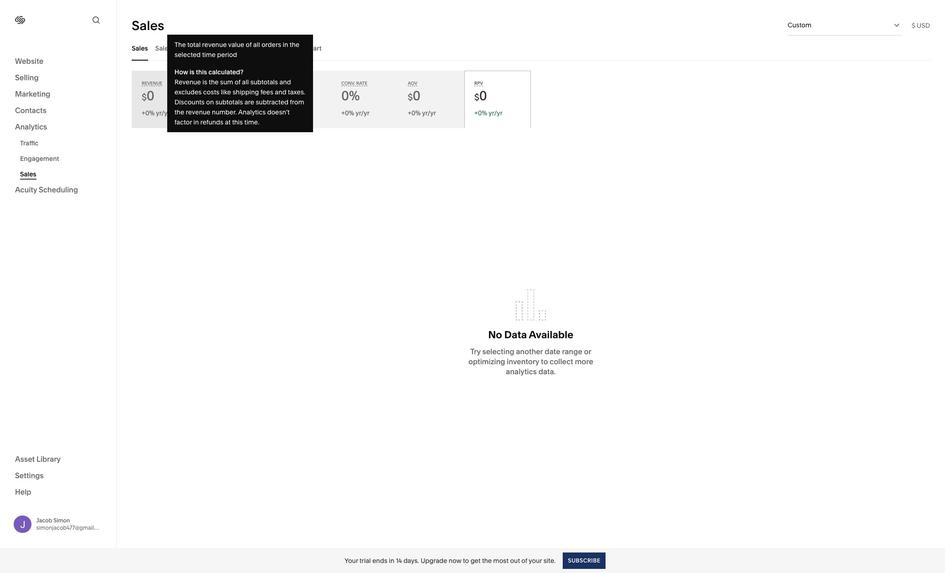 Task type: locate. For each thing, give the bounding box(es) containing it.
to for inventory
[[541, 357, 548, 366]]

rpv
[[475, 81, 483, 86]]

now
[[449, 556, 462, 565]]

selling
[[15, 73, 39, 82]]

0 down the revenue
[[147, 88, 155, 103]]

purchase
[[213, 44, 242, 52]]

0 down the rpv
[[480, 88, 487, 103]]

$ 0 down the rpv
[[475, 88, 487, 103]]

2 0% yr/yr from the left
[[345, 109, 370, 117]]

2 yr/yr from the left
[[223, 109, 237, 117]]

to up "data."
[[541, 357, 548, 366]]

revenue
[[142, 81, 162, 86]]

0 vertical spatial to
[[541, 357, 548, 366]]

0% down conv. rate 0%
[[345, 109, 354, 117]]

$ 0 down aov
[[408, 88, 421, 103]]

in
[[389, 556, 395, 565]]

engagement link
[[20, 151, 106, 166]]

of
[[522, 556, 528, 565]]

usd
[[917, 21, 931, 29]]

range
[[562, 347, 583, 356]]

sales button
[[132, 36, 148, 61]]

0% down orders
[[279, 109, 288, 117]]

0% yr/yr down aov
[[412, 109, 436, 117]]

to left get
[[463, 556, 469, 565]]

4 0% yr/yr from the left
[[478, 109, 503, 117]]

marketing
[[15, 89, 50, 98]]

1 horizontal spatial $ 0
[[408, 88, 421, 103]]

3 0% yr/yr from the left
[[412, 109, 436, 117]]

analytics
[[15, 122, 47, 131]]

1 0 from the left
[[147, 88, 155, 103]]

yr/yr for aov
[[422, 109, 436, 117]]

$ down the rpv
[[475, 92, 480, 103]]

$ 0 for rpv
[[475, 88, 487, 103]]

abandoned
[[271, 44, 307, 52]]

conv.
[[341, 81, 355, 86]]

sales inside button
[[155, 44, 172, 52]]

your trial ends in 14 days. upgrade now to get the most out of your site.
[[345, 556, 556, 565]]

2 $ 0 from the left
[[408, 88, 421, 103]]

$ for revenue
[[142, 92, 147, 103]]

14
[[396, 556, 402, 565]]

yr/yr inside orders 0 0% yr/yr
[[289, 109, 303, 117]]

6 yr/yr from the left
[[489, 109, 503, 117]]

yr/yr
[[156, 109, 170, 117], [223, 109, 237, 117], [289, 109, 303, 117], [356, 109, 370, 117], [422, 109, 436, 117], [489, 109, 503, 117]]

0% down conv.
[[341, 88, 360, 103]]

1 yr/yr from the left
[[156, 109, 170, 117]]

0% yr/yr
[[145, 109, 170, 117], [345, 109, 370, 117], [412, 109, 436, 117], [478, 109, 503, 117]]

3 0 from the left
[[275, 88, 283, 103]]

3 yr/yr from the left
[[289, 109, 303, 117]]

orders 0 0% yr/yr
[[275, 81, 303, 117]]

2 horizontal spatial $ 0
[[475, 88, 487, 103]]

0 horizontal spatial to
[[463, 556, 469, 565]]

1 0% yr/yr from the left
[[145, 109, 170, 117]]

product
[[182, 44, 206, 52]]

0% yr/yr down the rpv
[[478, 109, 503, 117]]

jacob simon simonjacob477@gmail.com
[[36, 517, 107, 531]]

1 vertical spatial to
[[463, 556, 469, 565]]

data.
[[539, 367, 556, 376]]

sales link
[[20, 166, 106, 182]]

0 down orders
[[275, 88, 283, 103]]

optimizing
[[469, 357, 505, 366]]

subscribe button
[[563, 552, 606, 569]]

library
[[36, 454, 61, 463]]

1 horizontal spatial to
[[541, 357, 548, 366]]

date
[[545, 347, 561, 356]]

0% yr/yr for aov
[[412, 109, 436, 117]]

3 $ 0 from the left
[[475, 88, 487, 103]]

$
[[912, 21, 916, 29], [142, 92, 147, 103], [408, 92, 413, 103], [475, 92, 480, 103]]

0 down aov
[[413, 88, 421, 103]]

$ 0 down the revenue
[[142, 88, 155, 103]]

$ 0 for revenue
[[142, 88, 155, 103]]

5 0 from the left
[[480, 88, 487, 103]]

$ down the revenue
[[142, 92, 147, 103]]

asset library
[[15, 454, 61, 463]]

0%
[[341, 88, 360, 103], [145, 109, 155, 117], [212, 109, 221, 117], [279, 109, 288, 117], [345, 109, 354, 117], [412, 109, 421, 117], [478, 109, 487, 117]]

0% down 'units'
[[212, 109, 221, 117]]

$ down aov
[[408, 92, 413, 103]]

0
[[147, 88, 155, 103], [208, 88, 216, 103], [275, 88, 283, 103], [413, 88, 421, 103], [480, 88, 487, 103]]

yr/yr for conv. rate
[[356, 109, 370, 117]]

0 for rpv
[[480, 88, 487, 103]]

0% yr/yr down conv. rate 0%
[[345, 109, 370, 117]]

analytics
[[506, 367, 537, 376]]

simonjacob477@gmail.com
[[36, 524, 107, 531]]

purchase funnel
[[213, 44, 264, 52]]

$ for rpv
[[475, 92, 480, 103]]

0 for revenue
[[147, 88, 155, 103]]

0 down 'units'
[[208, 88, 216, 103]]

or
[[584, 347, 592, 356]]

4 yr/yr from the left
[[356, 109, 370, 117]]

5 yr/yr from the left
[[422, 109, 436, 117]]

website link
[[15, 56, 101, 67]]

custom
[[788, 21, 812, 29]]

ends
[[373, 556, 388, 565]]

0% yr/yr for conv. rate
[[345, 109, 370, 117]]

orders
[[275, 81, 293, 86]]

0 inside orders 0 0% yr/yr
[[275, 88, 283, 103]]

to
[[541, 357, 548, 366], [463, 556, 469, 565]]

collect
[[550, 357, 574, 366]]

cart
[[309, 44, 322, 52]]

sales
[[132, 18, 164, 33], [132, 44, 148, 52], [155, 44, 172, 52], [20, 170, 36, 178]]

$ usd
[[912, 21, 931, 29]]

4 0 from the left
[[413, 88, 421, 103]]

0% yr/yr for revenue
[[145, 109, 170, 117]]

0% yr/yr down the revenue
[[145, 109, 170, 117]]

tab list
[[132, 36, 931, 61]]

to inside 'try selecting another date range or optimizing inventory to collect more analytics data.'
[[541, 357, 548, 366]]

0 horizontal spatial $ 0
[[142, 88, 155, 103]]

rate
[[356, 81, 368, 86]]

2 0 from the left
[[208, 88, 216, 103]]

aov
[[408, 81, 418, 86]]

1 $ 0 from the left
[[142, 88, 155, 103]]

sales by product button
[[155, 36, 206, 61]]

yr/yr inside 'units sold 0 0% yr/yr'
[[223, 109, 237, 117]]

settings link
[[15, 470, 101, 481]]

0 for aov
[[413, 88, 421, 103]]

yr/yr for revenue
[[156, 109, 170, 117]]



Task type: vqa. For each thing, say whether or not it's contained in the screenshot.
your
yes



Task type: describe. For each thing, give the bounding box(es) containing it.
0% down the rpv
[[478, 109, 487, 117]]

tab list containing sales
[[132, 36, 931, 61]]

funnel
[[243, 44, 264, 52]]

0% down the revenue
[[145, 109, 155, 117]]

asset
[[15, 454, 35, 463]]

traffic link
[[20, 135, 106, 151]]

data
[[505, 329, 527, 341]]

0% inside conv. rate 0%
[[341, 88, 360, 103]]

abandoned cart
[[271, 44, 322, 52]]

the
[[482, 556, 492, 565]]

0 inside 'units sold 0 0% yr/yr'
[[208, 88, 216, 103]]

asset library link
[[15, 454, 101, 465]]

0% inside 'units sold 0 0% yr/yr'
[[212, 109, 221, 117]]

custom button
[[788, 15, 902, 35]]

acuity
[[15, 185, 37, 194]]

abandoned cart button
[[271, 36, 322, 61]]

your
[[345, 556, 358, 565]]

sold
[[223, 81, 235, 86]]

jacob
[[36, 517, 52, 524]]

available
[[529, 329, 574, 341]]

help
[[15, 487, 31, 496]]

engagement
[[20, 155, 59, 163]]

traffic
[[20, 139, 39, 147]]

0% inside orders 0 0% yr/yr
[[279, 109, 288, 117]]

selling link
[[15, 72, 101, 83]]

$ left usd
[[912, 21, 916, 29]]

most
[[494, 556, 509, 565]]

$ 0 for aov
[[408, 88, 421, 103]]

scheduling
[[39, 185, 78, 194]]

inventory
[[507, 357, 540, 366]]

analytics link
[[15, 122, 101, 133]]

upgrade
[[421, 556, 447, 565]]

sales by product
[[155, 44, 206, 52]]

help link
[[15, 487, 31, 497]]

more
[[575, 357, 594, 366]]

marketing link
[[15, 89, 101, 100]]

units
[[208, 81, 221, 86]]

yr/yr for rpv
[[489, 109, 503, 117]]

acuity scheduling link
[[15, 185, 101, 196]]

acuity scheduling
[[15, 185, 78, 194]]

subscribe
[[568, 557, 601, 564]]

out
[[510, 556, 520, 565]]

purchase funnel button
[[213, 36, 264, 61]]

selecting
[[483, 347, 515, 356]]

no data available
[[489, 329, 574, 341]]

units sold 0 0% yr/yr
[[208, 81, 237, 117]]

$ for aov
[[408, 92, 413, 103]]

settings
[[15, 471, 44, 480]]

0% yr/yr for rpv
[[478, 109, 503, 117]]

0% down aov
[[412, 109, 421, 117]]

days.
[[404, 556, 419, 565]]

to for now
[[463, 556, 469, 565]]

contacts
[[15, 106, 46, 115]]

by
[[173, 44, 181, 52]]

trial
[[360, 556, 371, 565]]

site.
[[544, 556, 556, 565]]

no
[[489, 329, 502, 341]]

get
[[471, 556, 481, 565]]

try selecting another date range or optimizing inventory to collect more analytics data.
[[469, 347, 594, 376]]

contacts link
[[15, 105, 101, 116]]

website
[[15, 57, 43, 66]]

your
[[529, 556, 542, 565]]

conv. rate 0%
[[341, 81, 368, 103]]

try
[[471, 347, 481, 356]]

another
[[516, 347, 543, 356]]

simon
[[53, 517, 70, 524]]



